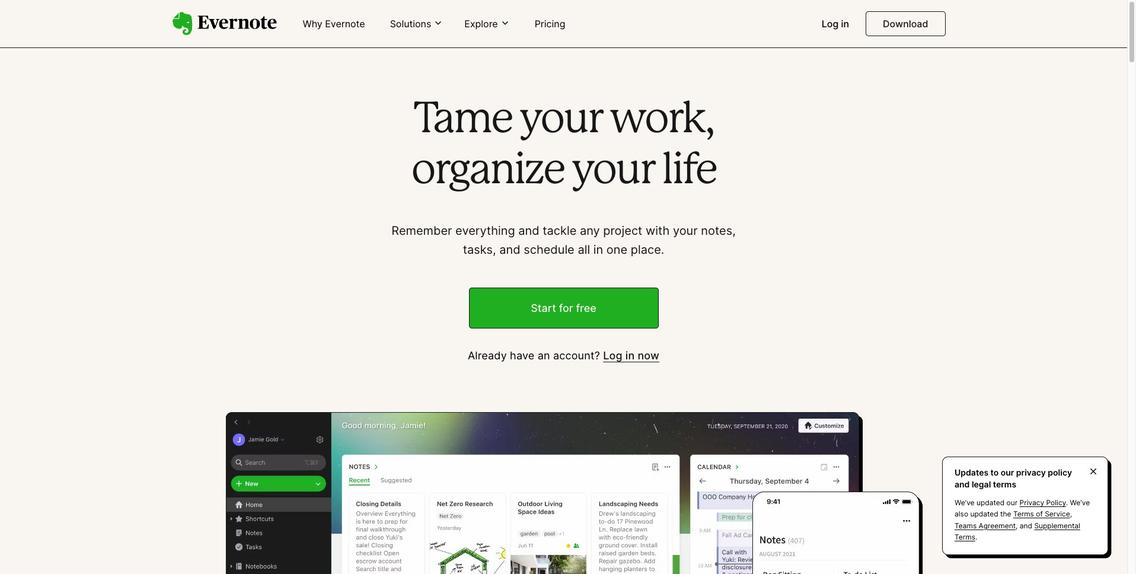 Task type: describe. For each thing, give the bounding box(es) containing it.
log in
[[822, 18, 850, 30]]

why
[[303, 18, 323, 30]]

and inside terms of service , teams agreement , and
[[1020, 521, 1033, 530]]

teams agreement link
[[955, 521, 1016, 530]]

1 we've from the left
[[955, 499, 975, 507]]

account?
[[554, 349, 600, 362]]

already
[[468, 349, 507, 362]]

explore
[[465, 18, 498, 30]]

privacy
[[1017, 468, 1047, 478]]

free
[[576, 302, 597, 314]]

solutions
[[390, 18, 432, 30]]

evernote logo image
[[172, 12, 277, 36]]

place.
[[631, 243, 665, 257]]

1 horizontal spatial in
[[626, 349, 635, 362]]

in inside log in 'link'
[[842, 18, 850, 30]]

start for free link
[[469, 288, 659, 329]]

already have an account? log in now
[[468, 349, 660, 362]]

download
[[883, 18, 929, 30]]

project
[[604, 224, 643, 238]]

with
[[646, 224, 670, 238]]

tame
[[414, 100, 512, 141]]

start for free
[[531, 302, 597, 314]]

why evernote
[[303, 18, 365, 30]]

policy
[[1049, 468, 1073, 478]]

. we've also updated the
[[955, 499, 1091, 519]]

in inside remember everything and tackle any project with your notes, tasks, and schedule all in one place.
[[594, 243, 604, 257]]

terms inside terms of service , teams agreement , and
[[1014, 510, 1035, 519]]

agreement
[[979, 521, 1016, 530]]

an
[[538, 349, 550, 362]]

of
[[1037, 510, 1044, 519]]

privacy
[[1020, 499, 1045, 507]]

remember
[[392, 224, 452, 238]]

. for . we've also updated the
[[1067, 499, 1069, 507]]

to
[[991, 468, 999, 478]]

schedule
[[524, 243, 575, 257]]

log in link
[[815, 13, 857, 36]]

your for tame
[[520, 100, 602, 141]]

we've inside . we've also updated the
[[1071, 499, 1091, 507]]

and up schedule
[[519, 224, 540, 238]]

privacy policy link
[[1020, 499, 1067, 507]]

pricing link
[[528, 13, 573, 36]]

download link
[[866, 11, 946, 36]]

one
[[607, 243, 628, 257]]

your inside remember everything and tackle any project with your notes, tasks, and schedule all in one place.
[[673, 224, 698, 238]]

supplemental terms link
[[955, 521, 1081, 542]]

notes,
[[701, 224, 736, 238]]

also
[[955, 510, 969, 519]]

supplemental terms
[[955, 521, 1081, 542]]

why evernote link
[[296, 13, 372, 36]]

your for organize
[[572, 152, 655, 192]]

remember everything and tackle any project with your notes, tasks, and schedule all in one place.
[[392, 224, 736, 257]]



Task type: vqa. For each thing, say whether or not it's contained in the screenshot.
,
yes



Task type: locate. For each thing, give the bounding box(es) containing it.
terms down teams
[[955, 533, 976, 542]]

1 vertical spatial in
[[594, 243, 604, 257]]

tackle
[[543, 224, 577, 238]]

work,
[[610, 100, 714, 141]]

pricing
[[535, 18, 566, 30]]

service
[[1045, 510, 1071, 519]]

log inside 'link'
[[822, 18, 839, 30]]

our up terms
[[1001, 468, 1015, 478]]

.
[[1067, 499, 1069, 507], [976, 533, 978, 542]]

0 horizontal spatial in
[[594, 243, 604, 257]]

now
[[638, 349, 660, 362]]

0 horizontal spatial ,
[[1016, 521, 1018, 530]]

1 vertical spatial .
[[976, 533, 978, 542]]

our for privacy
[[1001, 468, 1015, 478]]

updated
[[977, 499, 1005, 507], [971, 510, 999, 519]]

have
[[510, 349, 535, 362]]

organize
[[411, 152, 564, 192]]

log
[[822, 18, 839, 30], [604, 349, 623, 362]]

1 vertical spatial updated
[[971, 510, 999, 519]]

explore button
[[461, 17, 514, 30]]

log in now link
[[604, 349, 660, 362]]

1 horizontal spatial ,
[[1071, 510, 1073, 519]]

policy
[[1047, 499, 1067, 507]]

1 horizontal spatial terms
[[1014, 510, 1035, 519]]

and
[[519, 224, 540, 238], [500, 243, 521, 257], [955, 479, 970, 489], [1020, 521, 1033, 530]]

2 vertical spatial your
[[673, 224, 698, 238]]

updated inside . we've also updated the
[[971, 510, 999, 519]]

, down . we've also updated the at the bottom right
[[1016, 521, 1018, 530]]

and down . we've also updated the at the bottom right
[[1020, 521, 1033, 530]]

our up the the
[[1007, 499, 1018, 507]]

1 vertical spatial our
[[1007, 499, 1018, 507]]

our
[[1001, 468, 1015, 478], [1007, 499, 1018, 507]]

0 vertical spatial ,
[[1071, 510, 1073, 519]]

2 horizontal spatial in
[[842, 18, 850, 30]]

0 horizontal spatial .
[[976, 533, 978, 542]]

any
[[580, 224, 600, 238]]

,
[[1071, 510, 1073, 519], [1016, 521, 1018, 530]]

updates to our privacy policy and legal terms
[[955, 468, 1073, 489]]

and inside updates to our privacy policy and legal terms
[[955, 479, 970, 489]]

life
[[662, 152, 717, 192]]

we've
[[955, 499, 975, 507], [1071, 499, 1091, 507]]

. up service
[[1067, 499, 1069, 507]]

0 vertical spatial log
[[822, 18, 839, 30]]

terms
[[994, 479, 1017, 489]]

updated up the the
[[977, 499, 1005, 507]]

tasks,
[[463, 243, 496, 257]]

terms inside supplemental terms
[[955, 533, 976, 542]]

our for privacy
[[1007, 499, 1018, 507]]

. inside . we've also updated the
[[1067, 499, 1069, 507]]

1 vertical spatial ,
[[1016, 521, 1018, 530]]

updated up teams agreement link
[[971, 510, 999, 519]]

. down teams agreement link
[[976, 533, 978, 542]]

solutions button
[[387, 17, 447, 30]]

2 vertical spatial in
[[626, 349, 635, 362]]

your
[[520, 100, 602, 141], [572, 152, 655, 192], [673, 224, 698, 238]]

0 vertical spatial our
[[1001, 468, 1015, 478]]

terms down privacy
[[1014, 510, 1035, 519]]

terms
[[1014, 510, 1035, 519], [955, 533, 976, 542]]

updates
[[955, 468, 989, 478]]

0 vertical spatial .
[[1067, 499, 1069, 507]]

and down updates
[[955, 479, 970, 489]]

1 vertical spatial terms
[[955, 533, 976, 542]]

we've updated our privacy policy
[[955, 499, 1067, 507]]

0 horizontal spatial terms
[[955, 533, 976, 542]]

. for .
[[976, 533, 978, 542]]

the
[[1001, 510, 1012, 519]]

teams
[[955, 521, 977, 530]]

0 vertical spatial in
[[842, 18, 850, 30]]

1 horizontal spatial log
[[822, 18, 839, 30]]

0 horizontal spatial we've
[[955, 499, 975, 507]]

1 vertical spatial your
[[572, 152, 655, 192]]

home-widgets hero screen image
[[172, 412, 956, 574]]

legal
[[972, 479, 992, 489]]

supplemental
[[1035, 521, 1081, 530]]

0 horizontal spatial log
[[604, 349, 623, 362]]

tame your work,
[[414, 100, 714, 141]]

organize your life
[[411, 152, 717, 192]]

in
[[842, 18, 850, 30], [594, 243, 604, 257], [626, 349, 635, 362]]

and right tasks,
[[500, 243, 521, 257]]

terms of service , teams agreement , and
[[955, 510, 1073, 530]]

1 vertical spatial log
[[604, 349, 623, 362]]

we've up also
[[955, 499, 975, 507]]

evernote
[[325, 18, 365, 30]]

we've right policy
[[1071, 499, 1091, 507]]

0 vertical spatial your
[[520, 100, 602, 141]]

, up supplemental
[[1071, 510, 1073, 519]]

0 vertical spatial terms
[[1014, 510, 1035, 519]]

1 horizontal spatial we've
[[1071, 499, 1091, 507]]

for
[[559, 302, 574, 314]]

start
[[531, 302, 556, 314]]

everything
[[456, 224, 515, 238]]

1 horizontal spatial .
[[1067, 499, 1069, 507]]

all
[[578, 243, 590, 257]]

2 we've from the left
[[1071, 499, 1091, 507]]

our inside updates to our privacy policy and legal terms
[[1001, 468, 1015, 478]]

terms of service link
[[1014, 510, 1071, 519]]

0 vertical spatial updated
[[977, 499, 1005, 507]]



